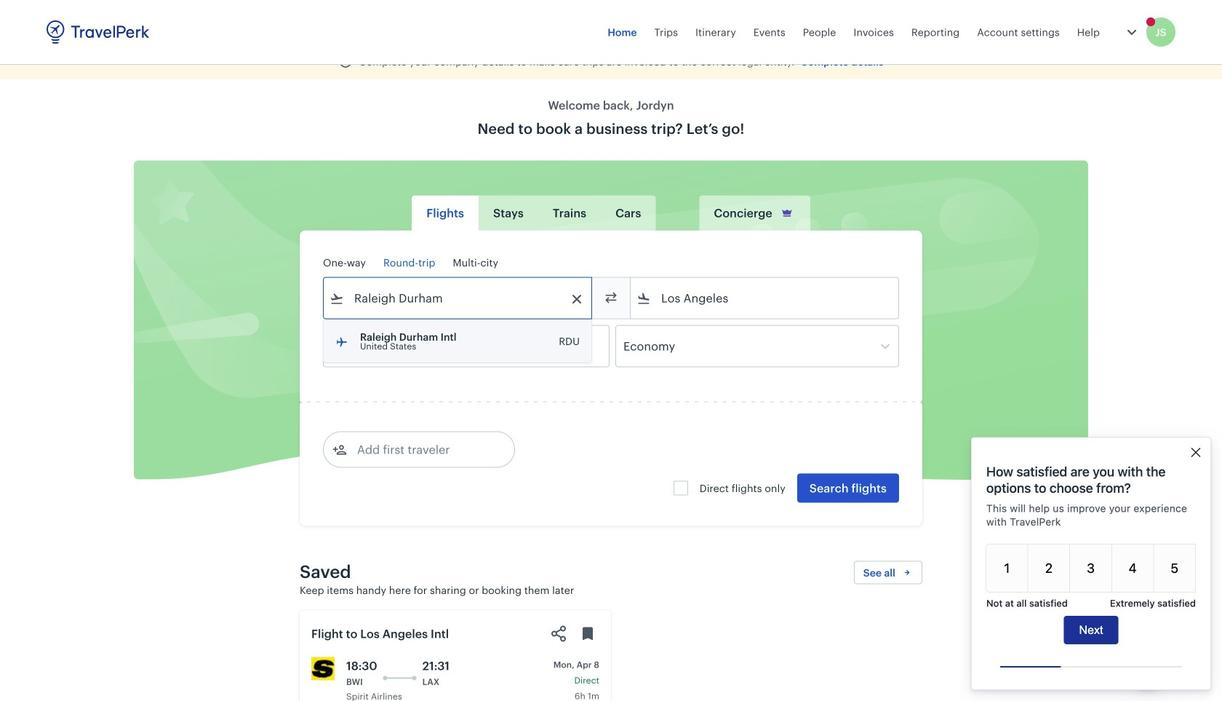 Task type: locate. For each thing, give the bounding box(es) containing it.
Depart text field
[[344, 326, 420, 367]]

spirit airlines image
[[312, 657, 335, 680]]

Add first traveler search field
[[347, 438, 499, 461]]



Task type: describe. For each thing, give the bounding box(es) containing it.
Return text field
[[431, 326, 506, 367]]

To search field
[[652, 286, 880, 310]]

From search field
[[344, 286, 573, 310]]



